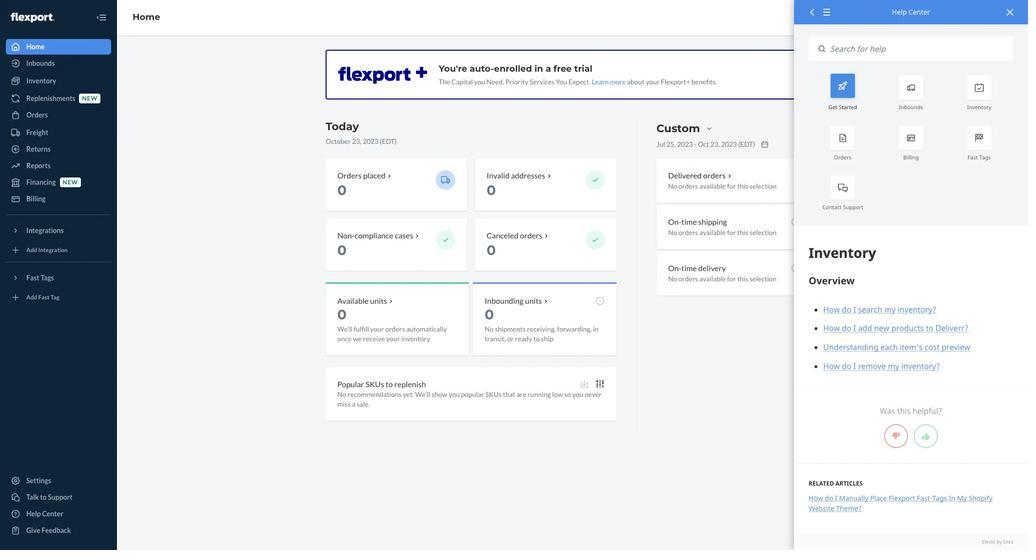 Task type: vqa. For each thing, say whether or not it's contained in the screenshot.
next button
no



Task type: describe. For each thing, give the bounding box(es) containing it.
capital
[[452, 78, 473, 86]]

0 horizontal spatial your
[[370, 325, 384, 333]]

you inside you're auto-enrolled in a free trial the capital you need, priority services you expect. learn more about your flexport+ benefits.
[[474, 78, 485, 86]]

Search search field
[[826, 37, 1014, 61]]

1 horizontal spatial orders
[[338, 171, 362, 180]]

related articles
[[809, 480, 863, 488]]

more
[[611, 78, 626, 86]]

no down the delivered
[[669, 182, 678, 190]]

settings link
[[6, 473, 111, 489]]

benefits.
[[692, 78, 718, 86]]

addresses
[[511, 171, 546, 180]]

canceled
[[487, 231, 519, 240]]

flexport logo image
[[11, 13, 55, 22]]

articles
[[836, 480, 863, 488]]

reports link
[[6, 158, 111, 174]]

contact
[[823, 203, 842, 211]]

place
[[871, 494, 888, 503]]

no inside 0 no shipments receiving, forwarding, in transit, or ready to ship
[[485, 325, 494, 333]]

1 horizontal spatial center
[[909, 7, 931, 17]]

add integration
[[26, 247, 68, 254]]

transit,
[[485, 334, 506, 343]]

invalid
[[487, 171, 510, 180]]

1 horizontal spatial 23,
[[711, 140, 720, 148]]

cases
[[395, 231, 414, 240]]

1 selection from the top
[[750, 182, 777, 190]]

add fast tag
[[26, 294, 59, 301]]

receiving,
[[527, 325, 556, 333]]

you're auto-enrolled in a free trial the capital you need, priority services you expect. learn more about your flexport+ benefits.
[[439, 63, 718, 86]]

flexport
[[889, 494, 916, 503]]

0 vertical spatial orders
[[26, 111, 48, 119]]

running
[[528, 390, 551, 399]]

1 vertical spatial center
[[42, 510, 63, 518]]

reports
[[26, 161, 51, 170]]

learn
[[592, 78, 609, 86]]

0 for canceled
[[487, 242, 496, 258]]

flexport+
[[661, 78, 691, 86]]

0 horizontal spatial billing
[[26, 195, 46, 203]]

learn more link
[[592, 78, 626, 86]]

elevio by dixa link
[[809, 538, 1014, 545]]

orders down on-time shipping
[[679, 228, 699, 236]]

0 vertical spatial home
[[133, 12, 160, 23]]

1 no orders available for this selection from the top
[[669, 182, 777, 190]]

1 horizontal spatial help
[[893, 7, 908, 17]]

no orders available for this selection for shipping
[[669, 228, 777, 236]]

0 vertical spatial fast
[[968, 154, 979, 161]]

so
[[565, 390, 571, 399]]

was
[[881, 406, 896, 417]]

add for add integration
[[26, 247, 37, 254]]

available units
[[338, 296, 387, 305]]

0 for non-
[[338, 242, 347, 258]]

0 horizontal spatial skus
[[366, 379, 384, 389]]

on- for on-time delivery
[[669, 263, 682, 273]]

freight link
[[6, 125, 111, 140]]

tags inside how do i manually place flexport fast-tags in my shopify website theme?
[[933, 494, 948, 503]]

2 vertical spatial your
[[387, 334, 400, 343]]

billing link
[[6, 191, 111, 207]]

inbounding units
[[485, 296, 542, 305]]

popular skus to replenish
[[338, 379, 426, 389]]

started
[[839, 104, 858, 111]]

integration
[[38, 247, 68, 254]]

to inside 0 no shipments receiving, forwarding, in transit, or ready to ship
[[534, 334, 540, 343]]

the
[[439, 78, 450, 86]]

0 we'll fulfill your orders automatically once we receive your inventory
[[338, 306, 447, 343]]

selection for on-time shipping
[[750, 228, 777, 236]]

a inside you're auto-enrolled in a free trial the capital you need, priority services you expect. learn more about your flexport+ benefits.
[[546, 63, 551, 74]]

in inside 0 no shipments receiving, forwarding, in transit, or ready to ship
[[593, 325, 599, 333]]

elevio
[[983, 538, 996, 545]]

orders down on-time delivery
[[679, 274, 699, 283]]

0 horizontal spatial you
[[449, 390, 460, 399]]

23, inside today october 23, 2023 ( edt )
[[352, 137, 362, 145]]

delivered orders
[[669, 171, 726, 180]]

no recommendations yet. we'll show you popular skus that are running low so you never miss a sale.
[[338, 390, 602, 408]]

dixa
[[1004, 538, 1014, 545]]

1 horizontal spatial )
[[754, 140, 756, 148]]

orders placed
[[338, 171, 386, 180]]

show
[[432, 390, 448, 399]]

inventory
[[402, 334, 430, 343]]

delivered orders button
[[669, 170, 734, 181]]

fast inside dropdown button
[[26, 274, 39, 282]]

selection for on-time delivery
[[750, 274, 777, 283]]

are
[[517, 390, 527, 399]]

1 horizontal spatial support
[[844, 203, 864, 211]]

returns
[[26, 145, 51, 153]]

non-
[[338, 231, 355, 240]]

i
[[836, 494, 838, 503]]

delivered
[[669, 171, 702, 180]]

help center link
[[6, 506, 111, 522]]

units for available units
[[370, 296, 387, 305]]

popular
[[461, 390, 484, 399]]

talk to support button
[[6, 490, 111, 505]]

we'll inside 0 we'll fulfill your orders automatically once we receive your inventory
[[338, 325, 353, 333]]

1 horizontal spatial edt
[[741, 140, 754, 148]]

recommendations
[[348, 390, 402, 399]]

replenishments
[[26, 94, 75, 102]]

once
[[338, 334, 352, 343]]

25,
[[667, 140, 676, 148]]

related
[[809, 480, 835, 488]]

fulfill
[[354, 325, 369, 333]]

1 vertical spatial inbounds
[[900, 104, 924, 111]]

on-time delivery
[[669, 263, 726, 273]]

canceled orders
[[487, 231, 543, 240]]

expect.
[[569, 78, 591, 86]]

compliance
[[355, 231, 394, 240]]

you're
[[439, 63, 467, 74]]

how do i manually place flexport fast-tags in my shopify website theme?
[[809, 494, 993, 513]]

1 horizontal spatial billing
[[904, 154, 920, 161]]

yet.
[[403, 390, 414, 399]]

0 horizontal spatial home link
[[6, 39, 111, 55]]

edt inside today october 23, 2023 ( edt )
[[382, 137, 395, 145]]

get started
[[829, 104, 858, 111]]

0 vertical spatial help center
[[893, 7, 931, 17]]

popular
[[338, 379, 364, 389]]

0 horizontal spatial help
[[26, 510, 41, 518]]

that
[[503, 390, 516, 399]]

in
[[950, 494, 956, 503]]

returns link
[[6, 141, 111, 157]]

integrations
[[26, 226, 64, 235]]

1 horizontal spatial inventory
[[968, 104, 992, 111]]

placed
[[363, 171, 386, 180]]

2 horizontal spatial you
[[573, 390, 584, 399]]

financing
[[26, 178, 56, 186]]

enrolled
[[494, 63, 532, 74]]

0 vertical spatial home link
[[133, 12, 160, 23]]

integrations button
[[6, 223, 111, 239]]

feedback
[[42, 526, 71, 535]]

new for financing
[[63, 179, 78, 186]]

give feedback
[[26, 526, 71, 535]]

on-time shipping
[[669, 217, 728, 226]]

elevio by dixa
[[983, 538, 1014, 545]]



Task type: locate. For each thing, give the bounding box(es) containing it.
you right so
[[573, 390, 584, 399]]

0 vertical spatial fast tags
[[968, 154, 992, 161]]

invalid addresses
[[487, 171, 546, 180]]

orders right canceled
[[520, 231, 543, 240]]

shipping
[[699, 217, 728, 226]]

1 vertical spatial in
[[593, 325, 599, 333]]

on- for on-time shipping
[[669, 217, 682, 226]]

non-compliance cases
[[338, 231, 414, 240]]

your right about
[[646, 78, 660, 86]]

1 horizontal spatial a
[[546, 63, 551, 74]]

2 horizontal spatial orders
[[835, 154, 852, 161]]

3 for from the top
[[728, 274, 736, 283]]

1 horizontal spatial units
[[525, 296, 542, 305]]

skus
[[366, 379, 384, 389], [486, 390, 502, 399]]

( right oct
[[739, 140, 741, 148]]

inventory
[[26, 77, 56, 85], [968, 104, 992, 111]]

no up transit,
[[485, 325, 494, 333]]

time for delivery
[[682, 263, 697, 273]]

talk to support
[[26, 493, 73, 501]]

1 vertical spatial time
[[682, 263, 697, 273]]

freight
[[26, 128, 48, 137]]

0 for invalid
[[487, 182, 496, 198]]

fast tags
[[968, 154, 992, 161], [26, 274, 54, 282]]

0 horizontal spatial a
[[352, 400, 356, 408]]

1 vertical spatial tags
[[41, 274, 54, 282]]

no orders available for this selection down delivered orders button
[[669, 182, 777, 190]]

1 horizontal spatial new
[[82, 95, 98, 102]]

0 down invalid on the left top of page
[[487, 182, 496, 198]]

0 vertical spatial tags
[[980, 154, 992, 161]]

23, right oct
[[711, 140, 720, 148]]

time for shipping
[[682, 217, 697, 226]]

1 units from the left
[[370, 296, 387, 305]]

0 vertical spatial for
[[728, 182, 736, 190]]

to
[[534, 334, 540, 343], [386, 379, 393, 389], [40, 493, 47, 501]]

sale.
[[357, 400, 370, 408]]

give
[[26, 526, 40, 535]]

time
[[682, 217, 697, 226], [682, 263, 697, 273]]

for for on-time delivery
[[728, 274, 736, 283]]

help up give
[[26, 510, 41, 518]]

)
[[395, 137, 397, 145], [754, 140, 756, 148]]

no up miss
[[338, 390, 347, 399]]

in inside you're auto-enrolled in a free trial the capital you need, priority services you expect. learn more about your flexport+ benefits.
[[535, 63, 544, 74]]

0 horizontal spatial in
[[535, 63, 544, 74]]

edt
[[382, 137, 395, 145], [741, 140, 754, 148]]

2 vertical spatial orders
[[338, 171, 362, 180]]

0 down non-
[[338, 242, 347, 258]]

0 vertical spatial support
[[844, 203, 864, 211]]

we'll inside no recommendations yet. we'll show you popular skus that are running low so you never miss a sale.
[[415, 390, 431, 399]]

2 horizontal spatial tags
[[980, 154, 992, 161]]

1 vertical spatial new
[[63, 179, 78, 186]]

2 vertical spatial selection
[[750, 274, 777, 283]]

free
[[554, 63, 572, 74]]

0 vertical spatial available
[[700, 182, 726, 190]]

inventory inside inventory link
[[26, 77, 56, 85]]

1 horizontal spatial in
[[593, 325, 599, 333]]

0 vertical spatial in
[[535, 63, 544, 74]]

delivery
[[699, 263, 726, 273]]

orders
[[704, 171, 726, 180], [679, 182, 699, 190], [679, 228, 699, 236], [520, 231, 543, 240], [679, 274, 699, 283], [386, 325, 405, 333]]

this
[[738, 182, 749, 190], [738, 228, 749, 236], [738, 274, 749, 283], [898, 406, 911, 417]]

close navigation image
[[96, 12, 107, 23]]

available down delivered orders button
[[700, 182, 726, 190]]

time left delivery
[[682, 263, 697, 273]]

never
[[585, 390, 602, 399]]

ship
[[541, 334, 554, 343]]

tags
[[980, 154, 992, 161], [41, 274, 54, 282], [933, 494, 948, 503]]

1 vertical spatial skus
[[486, 390, 502, 399]]

available down delivery
[[700, 274, 726, 283]]

add left integration
[[26, 247, 37, 254]]

website
[[809, 504, 835, 513]]

1 vertical spatial no orders available for this selection
[[669, 228, 777, 236]]

2 on- from the top
[[669, 263, 682, 273]]

add
[[26, 247, 37, 254], [26, 294, 37, 301]]

1 horizontal spatial help center
[[893, 7, 931, 17]]

0 vertical spatial selection
[[750, 182, 777, 190]]

0 vertical spatial add
[[26, 247, 37, 254]]

2 vertical spatial for
[[728, 274, 736, 283]]

1 horizontal spatial 2023
[[678, 140, 693, 148]]

your right receive
[[387, 334, 400, 343]]

we'll right yet.
[[415, 390, 431, 399]]

skus up "recommendations"
[[366, 379, 384, 389]]

no down on-time delivery
[[669, 274, 678, 283]]

you
[[474, 78, 485, 86], [449, 390, 460, 399], [573, 390, 584, 399]]

about
[[628, 78, 645, 86]]

(
[[380, 137, 382, 145], [739, 140, 741, 148]]

1 horizontal spatial (
[[739, 140, 741, 148]]

0 horizontal spatial tags
[[41, 274, 54, 282]]

orders right the delivered
[[704, 171, 726, 180]]

give feedback button
[[6, 523, 111, 539]]

you right show
[[449, 390, 460, 399]]

2 add from the top
[[26, 294, 37, 301]]

0 vertical spatial your
[[646, 78, 660, 86]]

add for add fast tag
[[26, 294, 37, 301]]

to up "recommendations"
[[386, 379, 393, 389]]

center up search search field
[[909, 7, 931, 17]]

1 vertical spatial help center
[[26, 510, 63, 518]]

orders inside 0 we'll fulfill your orders automatically once we receive your inventory
[[386, 325, 405, 333]]

1 for from the top
[[728, 182, 736, 190]]

0 vertical spatial to
[[534, 334, 540, 343]]

theme?
[[837, 504, 862, 513]]

tag
[[51, 294, 59, 301]]

0 horizontal spatial home
[[26, 42, 45, 51]]

on- left 'shipping'
[[669, 217, 682, 226]]

0 vertical spatial no orders available for this selection
[[669, 182, 777, 190]]

inbounds
[[26, 59, 55, 67], [900, 104, 924, 111]]

fast-
[[918, 494, 933, 503]]

1 horizontal spatial home link
[[133, 12, 160, 23]]

0 horizontal spatial units
[[370, 296, 387, 305]]

1 vertical spatial support
[[48, 493, 73, 501]]

1 vertical spatial your
[[370, 325, 384, 333]]

no orders available for this selection down delivery
[[669, 274, 777, 283]]

0 vertical spatial we'll
[[338, 325, 353, 333]]

home right close navigation image
[[133, 12, 160, 23]]

manually
[[840, 494, 869, 503]]

0 horizontal spatial fast tags
[[26, 274, 54, 282]]

in up services
[[535, 63, 544, 74]]

selection
[[750, 182, 777, 190], [750, 228, 777, 236], [750, 274, 777, 283]]

services
[[530, 78, 555, 86]]

add left tag
[[26, 294, 37, 301]]

1 horizontal spatial you
[[474, 78, 485, 86]]

new down reports link
[[63, 179, 78, 186]]

we'll up once
[[338, 325, 353, 333]]

1 vertical spatial we'll
[[415, 390, 431, 399]]

jul 25, 2023 - oct 23, 2023 ( edt )
[[657, 140, 756, 148]]

1 add from the top
[[26, 247, 37, 254]]

center down the talk to support
[[42, 510, 63, 518]]

2 vertical spatial fast
[[38, 294, 49, 301]]

on- left delivery
[[669, 263, 682, 273]]

home up inbounds link
[[26, 42, 45, 51]]

units up 0 no shipments receiving, forwarding, in transit, or ready to ship
[[525, 296, 542, 305]]

23, right october
[[352, 137, 362, 145]]

no orders available for this selection down 'shipping'
[[669, 228, 777, 236]]

0 inside 0 we'll fulfill your orders automatically once we receive your inventory
[[338, 306, 347, 323]]

2023 right october
[[363, 137, 379, 145]]

2 available from the top
[[700, 228, 726, 236]]

1 horizontal spatial your
[[387, 334, 400, 343]]

2023
[[363, 137, 379, 145], [678, 140, 693, 148], [722, 140, 737, 148]]

inbounds inside inbounds link
[[26, 59, 55, 67]]

a left sale.
[[352, 400, 356, 408]]

0 down canceled
[[487, 242, 496, 258]]

help center up search search field
[[893, 7, 931, 17]]

units right available
[[370, 296, 387, 305]]

2023 left -
[[678, 140, 693, 148]]

no
[[669, 182, 678, 190], [669, 228, 678, 236], [669, 274, 678, 283], [485, 325, 494, 333], [338, 390, 347, 399]]

new for replenishments
[[82, 95, 98, 102]]

0 vertical spatial help
[[893, 7, 908, 17]]

home link up inbounds link
[[6, 39, 111, 55]]

help center up give feedback
[[26, 510, 63, 518]]

1 vertical spatial home link
[[6, 39, 111, 55]]

2023 inside today october 23, 2023 ( edt )
[[363, 137, 379, 145]]

no inside no recommendations yet. we'll show you popular skus that are running low so you never miss a sale.
[[338, 390, 347, 399]]

0 down orders placed
[[338, 182, 347, 198]]

-
[[695, 140, 697, 148]]

orders down the delivered
[[679, 182, 699, 190]]

skus left that
[[486, 390, 502, 399]]

shipments
[[495, 325, 526, 333]]

new up orders link at the left top of page
[[82, 95, 98, 102]]

1 horizontal spatial we'll
[[415, 390, 431, 399]]

edt right oct
[[741, 140, 754, 148]]

0 horizontal spatial help center
[[26, 510, 63, 518]]

0 horizontal spatial center
[[42, 510, 63, 518]]

oct
[[698, 140, 710, 148]]

1 vertical spatial to
[[386, 379, 393, 389]]

1 vertical spatial fast
[[26, 274, 39, 282]]

fast tags inside dropdown button
[[26, 274, 54, 282]]

0 vertical spatial on-
[[669, 217, 682, 226]]

no for on-time shipping
[[669, 228, 678, 236]]

2 selection from the top
[[750, 228, 777, 236]]

inbounding
[[485, 296, 524, 305]]

today october 23, 2023 ( edt )
[[326, 120, 397, 145]]

1 vertical spatial a
[[352, 400, 356, 408]]

available for shipping
[[700, 228, 726, 236]]

0 horizontal spatial (
[[380, 137, 382, 145]]

available down 'shipping'
[[700, 228, 726, 236]]

edt up placed
[[382, 137, 395, 145]]

1 vertical spatial selection
[[750, 228, 777, 236]]

jul
[[657, 140, 666, 148]]

home link right close navigation image
[[133, 12, 160, 23]]

1 vertical spatial for
[[728, 228, 736, 236]]

talk
[[26, 493, 39, 501]]

fast tags button
[[6, 270, 111, 286]]

1 vertical spatial home
[[26, 42, 45, 51]]

billing
[[904, 154, 920, 161], [26, 195, 46, 203]]

units for inbounding units
[[525, 296, 542, 305]]

time left 'shipping'
[[682, 217, 697, 226]]

0 down available
[[338, 306, 347, 323]]

2 horizontal spatial your
[[646, 78, 660, 86]]

0 vertical spatial new
[[82, 95, 98, 102]]

available
[[338, 296, 369, 305]]

by
[[997, 538, 1003, 545]]

orders inside delivered orders button
[[704, 171, 726, 180]]

help center
[[893, 7, 931, 17], [26, 510, 63, 518]]

1 vertical spatial inventory
[[968, 104, 992, 111]]

orders up inventory
[[386, 325, 405, 333]]

3 no orders available for this selection from the top
[[669, 274, 777, 283]]

your up receive
[[370, 325, 384, 333]]

2 no orders available for this selection from the top
[[669, 228, 777, 236]]

( up placed
[[380, 137, 382, 145]]

1 horizontal spatial to
[[386, 379, 393, 389]]

on-
[[669, 217, 682, 226], [669, 263, 682, 273]]

2 vertical spatial tags
[[933, 494, 948, 503]]

miss
[[338, 400, 351, 408]]

low
[[553, 390, 563, 399]]

to right talk
[[40, 493, 47, 501]]

1 vertical spatial fast tags
[[26, 274, 54, 282]]

0 horizontal spatial 23,
[[352, 137, 362, 145]]

no orders available for this selection
[[669, 182, 777, 190], [669, 228, 777, 236], [669, 274, 777, 283]]

2 vertical spatial to
[[40, 493, 47, 501]]

tags inside dropdown button
[[41, 274, 54, 282]]

1 available from the top
[[700, 182, 726, 190]]

home link
[[133, 12, 160, 23], [6, 39, 111, 55]]

1 horizontal spatial tags
[[933, 494, 948, 503]]

0 vertical spatial a
[[546, 63, 551, 74]]

support down settings 'link'
[[48, 493, 73, 501]]

in right forwarding,
[[593, 325, 599, 333]]

0 horizontal spatial support
[[48, 493, 73, 501]]

1 vertical spatial available
[[700, 228, 726, 236]]

0 horizontal spatial inventory
[[26, 77, 56, 85]]

2 horizontal spatial 2023
[[722, 140, 737, 148]]

available for delivery
[[700, 274, 726, 283]]

1 horizontal spatial home
[[133, 12, 160, 23]]

3 selection from the top
[[750, 274, 777, 283]]

1 on- from the top
[[669, 217, 682, 226]]

october
[[326, 137, 351, 145]]

you down auto-
[[474, 78, 485, 86]]

0 horizontal spatial edt
[[382, 137, 395, 145]]

no orders available for this selection for delivery
[[669, 274, 777, 283]]

a left free
[[546, 63, 551, 74]]

home
[[133, 12, 160, 23], [26, 42, 45, 51]]

2 horizontal spatial to
[[534, 334, 540, 343]]

your inside you're auto-enrolled in a free trial the capital you need, priority services you expect. learn more about your flexport+ benefits.
[[646, 78, 660, 86]]

support right the contact
[[844, 203, 864, 211]]

add inside add fast tag link
[[26, 294, 37, 301]]

help up search search field
[[893, 7, 908, 17]]

no for popular skus to replenish
[[338, 390, 347, 399]]

a inside no recommendations yet. we'll show you popular skus that are running low so you never miss a sale.
[[352, 400, 356, 408]]

2023 right oct
[[722, 140, 737, 148]]

0 down 'inbounding'
[[485, 306, 494, 323]]

0 for orders
[[338, 182, 347, 198]]

( inside today october 23, 2023 ( edt )
[[380, 137, 382, 145]]

2 for from the top
[[728, 228, 736, 236]]

to left ship
[[534, 334, 540, 343]]

) inside today october 23, 2023 ( edt )
[[395, 137, 397, 145]]

1 horizontal spatial skus
[[486, 390, 502, 399]]

support
[[844, 203, 864, 211], [48, 493, 73, 501]]

no for on-time delivery
[[669, 274, 678, 283]]

0 horizontal spatial inbounds
[[26, 59, 55, 67]]

inbounds link
[[6, 56, 111, 71]]

inventory link
[[6, 73, 111, 89]]

2 vertical spatial no orders available for this selection
[[669, 274, 777, 283]]

add integration link
[[6, 242, 111, 258]]

3 available from the top
[[700, 274, 726, 283]]

in
[[535, 63, 544, 74], [593, 325, 599, 333]]

for for on-time shipping
[[728, 228, 736, 236]]

ready
[[515, 334, 532, 343]]

0 horizontal spatial to
[[40, 493, 47, 501]]

0 inside 0 no shipments receiving, forwarding, in transit, or ready to ship
[[485, 306, 494, 323]]

2 vertical spatial available
[[700, 274, 726, 283]]

units
[[370, 296, 387, 305], [525, 296, 542, 305]]

support inside talk to support button
[[48, 493, 73, 501]]

skus inside no recommendations yet. we'll show you popular skus that are running low so you never miss a sale.
[[486, 390, 502, 399]]

2 time from the top
[[682, 263, 697, 273]]

no down on-time shipping
[[669, 228, 678, 236]]

0 horizontal spatial )
[[395, 137, 397, 145]]

1 vertical spatial help
[[26, 510, 41, 518]]

to inside button
[[40, 493, 47, 501]]

0 horizontal spatial new
[[63, 179, 78, 186]]

1 vertical spatial add
[[26, 294, 37, 301]]

today
[[326, 120, 359, 133]]

0 horizontal spatial we'll
[[338, 325, 353, 333]]

do
[[826, 494, 834, 503]]

get
[[829, 104, 838, 111]]

1 time from the top
[[682, 217, 697, 226]]

0 vertical spatial skus
[[366, 379, 384, 389]]

2 units from the left
[[525, 296, 542, 305]]



